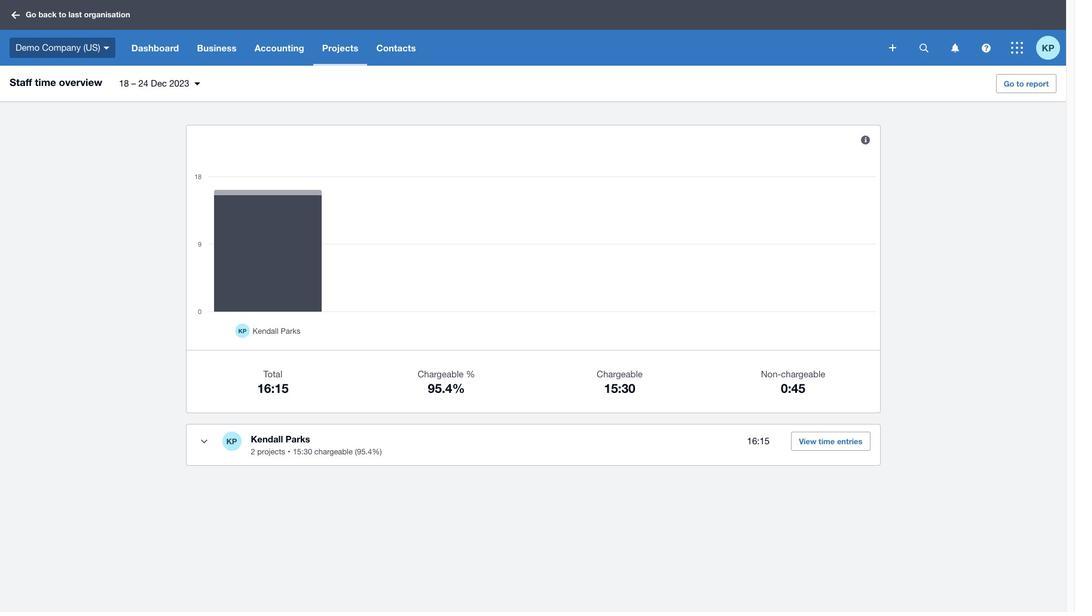 Task type: vqa. For each thing, say whether or not it's contained in the screenshot.
rightmost NO
no



Task type: locate. For each thing, give the bounding box(es) containing it.
projects
[[257, 448, 285, 457]]

1 vertical spatial to
[[1017, 79, 1024, 88]]

chargeable inside kendall parks 2 projects • 15:30 chargeable (95.4%)
[[314, 448, 353, 457]]

chart key image
[[861, 135, 870, 144]]

kp button
[[1036, 30, 1066, 66]]

overview
[[59, 76, 102, 88]]

•
[[288, 448, 290, 457]]

1 horizontal spatial svg image
[[919, 43, 928, 52]]

kp right toggle dropdown button at the left bottom of page
[[226, 437, 237, 447]]

go inside button
[[1004, 79, 1014, 88]]

18 – 24 dec 2023
[[119, 78, 189, 88]]

0 horizontal spatial chargeable
[[314, 448, 353, 457]]

time for staff
[[35, 76, 56, 88]]

projects
[[322, 42, 358, 53]]

1 vertical spatial go
[[1004, 79, 1014, 88]]

non-chargeable 0:45
[[761, 370, 825, 396]]

kendall
[[251, 434, 283, 445]]

time right view on the right bottom
[[819, 437, 835, 447]]

svg image inside demo company (us) popup button
[[103, 46, 109, 49]]

projects button
[[313, 30, 367, 66]]

1 horizontal spatial kp
[[1042, 42, 1054, 53]]

svg image
[[1011, 42, 1023, 54], [982, 43, 990, 52], [889, 44, 896, 51], [103, 46, 109, 49]]

chargeable
[[418, 370, 464, 380], [597, 370, 643, 380]]

0 horizontal spatial 16:15
[[257, 381, 289, 396]]

go for go back to last organisation
[[26, 10, 36, 19]]

1 chargeable from the left
[[418, 370, 464, 380]]

0 horizontal spatial chargeable
[[418, 370, 464, 380]]

0 vertical spatial go
[[26, 10, 36, 19]]

go left report
[[1004, 79, 1014, 88]]

time
[[35, 76, 56, 88], [819, 437, 835, 447]]

0 horizontal spatial go
[[26, 10, 36, 19]]

1 vertical spatial chargeable
[[314, 448, 353, 457]]

1 horizontal spatial 15:30
[[604, 381, 635, 396]]

chargeable left (95.4%)
[[314, 448, 353, 457]]

1 horizontal spatial go
[[1004, 79, 1014, 88]]

to left the last
[[59, 10, 66, 19]]

18 – 24 dec 2023 button
[[112, 74, 207, 94]]

chargeable inside chargeable % 95.4%
[[418, 370, 464, 380]]

chargeable
[[781, 370, 825, 380], [314, 448, 353, 457]]

0 horizontal spatial time
[[35, 76, 56, 88]]

0 horizontal spatial kp
[[226, 437, 237, 447]]

demo
[[16, 42, 39, 52]]

95.4%
[[428, 381, 465, 396]]

to
[[59, 10, 66, 19], [1017, 79, 1024, 88]]

1 horizontal spatial 16:15
[[747, 437, 770, 447]]

1 horizontal spatial time
[[819, 437, 835, 447]]

chargeable up 0:45 at bottom right
[[781, 370, 825, 380]]

0 horizontal spatial 15:30
[[293, 448, 312, 457]]

go left back
[[26, 10, 36, 19]]

accounting
[[254, 42, 304, 53]]

staff time overview
[[10, 76, 102, 88]]

dec
[[151, 78, 167, 88]]

0 vertical spatial chargeable
[[781, 370, 825, 380]]

contacts
[[376, 42, 416, 53]]

1 horizontal spatial to
[[1017, 79, 1024, 88]]

kp up report
[[1042, 42, 1054, 53]]

1 vertical spatial time
[[819, 437, 835, 447]]

0 vertical spatial to
[[59, 10, 66, 19]]

16:15 down total
[[257, 381, 289, 396]]

0 horizontal spatial svg image
[[11, 11, 20, 19]]

2 chargeable from the left
[[597, 370, 643, 380]]

go to report button
[[996, 74, 1057, 93]]

0 vertical spatial time
[[35, 76, 56, 88]]

16:15
[[257, 381, 289, 396], [747, 437, 770, 447]]

0 vertical spatial kp
[[1042, 42, 1054, 53]]

go
[[26, 10, 36, 19], [1004, 79, 1014, 88]]

15:30
[[604, 381, 635, 396], [293, 448, 312, 457]]

1 vertical spatial 15:30
[[293, 448, 312, 457]]

organisation
[[84, 10, 130, 19]]

chargeable inside non-chargeable 0:45
[[781, 370, 825, 380]]

svg image
[[11, 11, 20, 19], [919, 43, 928, 52], [951, 43, 959, 52]]

kp inside popup button
[[1042, 42, 1054, 53]]

total 16:15
[[257, 370, 289, 396]]

kp
[[1042, 42, 1054, 53], [226, 437, 237, 447]]

time right "staff"
[[35, 76, 56, 88]]

to left report
[[1017, 79, 1024, 88]]

business
[[197, 42, 237, 53]]

banner
[[0, 0, 1066, 66]]

16:15 left view on the right bottom
[[747, 437, 770, 447]]

view time entries link
[[791, 432, 870, 451]]

1 horizontal spatial chargeable
[[781, 370, 825, 380]]

0 vertical spatial 15:30
[[604, 381, 635, 396]]

demo company (us) button
[[0, 30, 122, 66]]

1 vertical spatial 16:15
[[747, 437, 770, 447]]

kendall parks 2 projects • 15:30 chargeable (95.4%)
[[251, 434, 382, 457]]

24
[[138, 78, 148, 88]]

1 horizontal spatial chargeable
[[597, 370, 643, 380]]

0 horizontal spatial to
[[59, 10, 66, 19]]



Task type: describe. For each thing, give the bounding box(es) containing it.
parks
[[286, 434, 310, 445]]

(us)
[[83, 42, 100, 52]]

–
[[131, 78, 136, 88]]

0:45
[[781, 381, 805, 396]]

(95.4%)
[[355, 448, 382, 457]]

report
[[1026, 79, 1049, 88]]

chargeable % 95.4%
[[418, 370, 475, 396]]

time for view
[[819, 437, 835, 447]]

chargeable for 15:30
[[597, 370, 643, 380]]

to inside button
[[1017, 79, 1024, 88]]

0 vertical spatial 16:15
[[257, 381, 289, 396]]

toggle button
[[192, 430, 216, 454]]

last
[[68, 10, 82, 19]]

staff
[[10, 76, 32, 88]]

go back to last organisation
[[26, 10, 130, 19]]

view
[[799, 437, 816, 447]]

15:30 inside kendall parks 2 projects • 15:30 chargeable (95.4%)
[[293, 448, 312, 457]]

banner containing kp
[[0, 0, 1066, 66]]

accounting button
[[246, 30, 313, 66]]

svg image inside go back to last organisation link
[[11, 11, 20, 19]]

2 horizontal spatial svg image
[[951, 43, 959, 52]]

entries
[[837, 437, 863, 447]]

company
[[42, 42, 81, 52]]

demo company (us)
[[16, 42, 100, 52]]

total
[[263, 370, 282, 380]]

chart key button
[[854, 128, 877, 152]]

back
[[39, 10, 57, 19]]

view time entries
[[799, 437, 863, 447]]

go to report
[[1004, 79, 1049, 88]]

chargeable for 95.4%
[[418, 370, 464, 380]]

2
[[251, 448, 255, 457]]

15:30 inside 'chargeable 15:30'
[[604, 381, 635, 396]]

1 vertical spatial kp
[[226, 437, 237, 447]]

go back to last organisation link
[[7, 4, 137, 26]]

%
[[466, 370, 475, 380]]

2023
[[169, 78, 189, 88]]

dashboard link
[[122, 30, 188, 66]]

non-
[[761, 370, 781, 380]]

dashboard
[[131, 42, 179, 53]]

18
[[119, 78, 129, 88]]

go for go to report
[[1004, 79, 1014, 88]]

toggle image
[[201, 440, 207, 444]]

business button
[[188, 30, 246, 66]]

chargeable 15:30
[[597, 370, 643, 396]]

contacts button
[[367, 30, 425, 66]]



